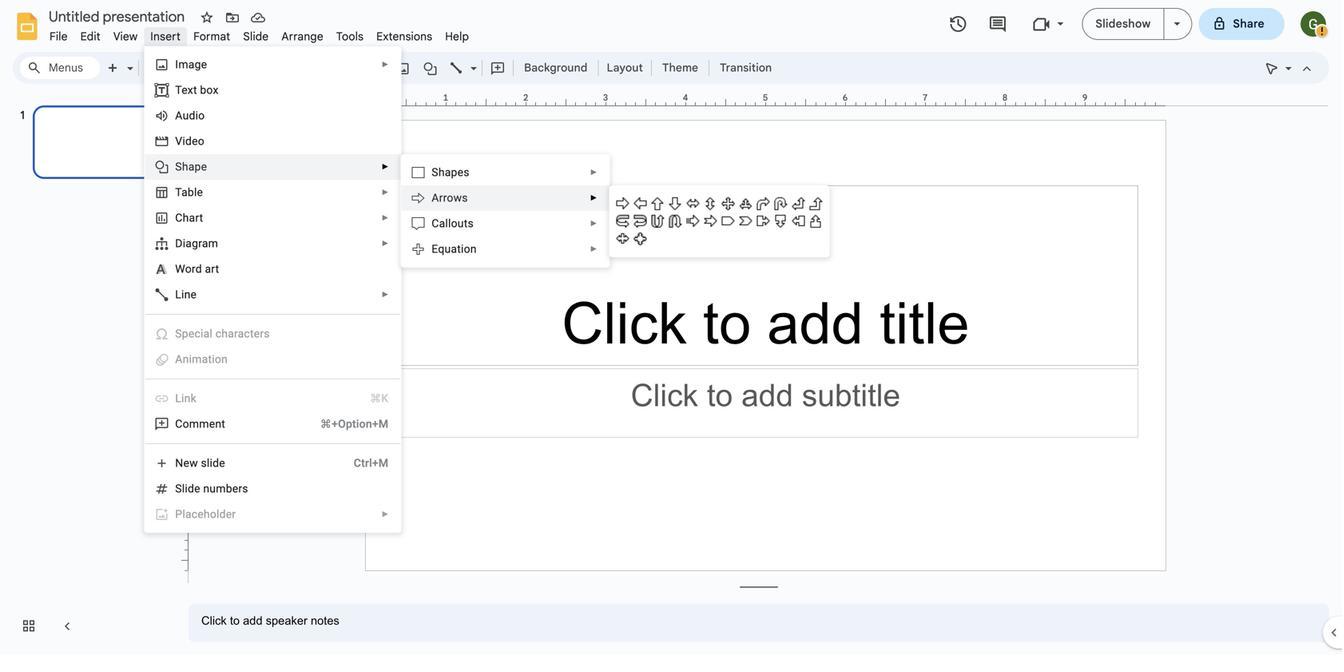 Task type: vqa. For each thing, say whether or not it's contained in the screenshot.


Task type: locate. For each thing, give the bounding box(es) containing it.
application containing slideshow
[[0, 0, 1342, 655]]

a
[[175, 109, 183, 122], [432, 191, 439, 205], [175, 353, 183, 366]]

menu containing s
[[401, 154, 610, 268]]

spe c ial characters
[[175, 327, 270, 340]]

b
[[188, 186, 194, 199]]

ment
[[199, 417, 225, 431]]

p
[[175, 508, 182, 521]]

new slide n element
[[175, 457, 230, 470]]

3 menu item from the top
[[154, 391, 389, 407]]

c up e
[[432, 217, 439, 230]]

► for iagram
[[381, 239, 389, 248]]

s down v
[[175, 160, 182, 173]]

ial
[[201, 327, 213, 340]]

slide numbers e element
[[175, 482, 253, 495]]

extensions menu item
[[370, 27, 439, 46]]

menu item up nimation
[[154, 326, 389, 342]]

4 menu item from the top
[[154, 507, 389, 523]]

2 menu item from the top
[[154, 352, 389, 368]]

art up d iagram
[[189, 211, 203, 225]]

u-turn arrow image
[[772, 195, 790, 213]]

theme button
[[655, 56, 706, 80]]

►
[[381, 60, 389, 69], [381, 162, 389, 171], [590, 168, 598, 177], [381, 188, 389, 197], [590, 193, 598, 203], [381, 213, 389, 223], [590, 219, 598, 228], [381, 239, 389, 248], [590, 244, 598, 254], [381, 290, 389, 299], [381, 510, 389, 519]]

insert menu item
[[144, 27, 187, 46]]

tools
[[336, 30, 364, 44]]

down arrow callout image
[[772, 213, 790, 230]]

right arrow image
[[614, 195, 631, 213]]

left-right-up arrow image
[[737, 195, 754, 213]]

left-right arrow image
[[684, 195, 702, 213]]

c for allouts
[[432, 217, 439, 230]]

c
[[195, 327, 201, 340]]

help
[[445, 30, 469, 44]]

notched right arrow image
[[702, 213, 719, 230]]

lin k
[[175, 392, 196, 405]]

menu containing i
[[107, 46, 401, 655]]

bent-up arrow image
[[807, 195, 825, 213]]

special characters c element
[[175, 327, 275, 340]]

a inside menu item
[[175, 353, 183, 366]]

characters
[[215, 327, 270, 340]]

down arrow image
[[667, 195, 684, 213]]

0 horizontal spatial s
[[175, 160, 182, 173]]

0 vertical spatial a
[[175, 109, 183, 122]]

menu bar inside menu bar banner
[[43, 21, 475, 47]]

c allouts
[[432, 217, 474, 230]]

row
[[614, 195, 825, 213], [614, 213, 825, 230], [614, 230, 825, 248]]

placeholder p element
[[175, 508, 241, 521]]

a down s hapes
[[432, 191, 439, 205]]

shapes s element
[[432, 166, 474, 179]]

t ext box
[[175, 83, 219, 97]]

quation
[[438, 242, 477, 256]]

1 horizontal spatial c
[[432, 217, 439, 230]]

pentagon image
[[719, 213, 737, 230]]

1 horizontal spatial s
[[432, 166, 438, 179]]

3 row from the top
[[614, 230, 825, 248]]

1 row from the top
[[614, 195, 825, 213]]

s
[[175, 160, 182, 173], [432, 166, 438, 179]]

tools menu item
[[330, 27, 370, 46]]

menu bar
[[43, 21, 475, 47]]

menu item down numbers
[[154, 507, 389, 523]]

transition button
[[713, 56, 779, 80]]

v ideo
[[175, 135, 204, 148]]

menu item
[[154, 326, 389, 342], [154, 352, 389, 368], [154, 391, 389, 407], [154, 507, 389, 523]]

s up a rrows at the top of page
[[432, 166, 438, 179]]

lin
[[175, 392, 191, 405]]

menu bar containing file
[[43, 21, 475, 47]]

Star checkbox
[[196, 6, 218, 29]]

presentation options image
[[1174, 22, 1181, 26]]

► for mage
[[381, 60, 389, 69]]

c h art
[[175, 211, 203, 225]]

⌘k element
[[351, 391, 389, 407]]

mode and view toolbar
[[1259, 0, 1330, 422]]

allouts
[[439, 217, 474, 230]]

art right ord at the left top
[[205, 262, 219, 276]]

t
[[175, 83, 182, 97]]

mage
[[178, 58, 207, 71]]

co
[[175, 417, 189, 431]]

file
[[50, 30, 68, 44]]

a left the dio at the left
[[175, 109, 183, 122]]

view menu item
[[107, 27, 144, 46]]

m
[[189, 417, 199, 431]]

menu item down characters
[[154, 352, 389, 368]]

transition
[[720, 61, 772, 75]]

co m ment
[[175, 417, 225, 431]]

background
[[524, 61, 588, 75]]

up arrow callout image
[[807, 213, 825, 230]]

slide
[[201, 457, 225, 470]]

numbers
[[203, 482, 248, 495]]

0 vertical spatial art
[[189, 211, 203, 225]]

art for w ord art
[[205, 262, 219, 276]]

menu item containing p
[[154, 507, 389, 523]]

comment m element
[[175, 417, 230, 431]]

chart h element
[[175, 211, 208, 225]]

1 vertical spatial art
[[205, 262, 219, 276]]

0 horizontal spatial c
[[175, 211, 183, 225]]

ctrl+m element
[[335, 455, 389, 471]]

a down "spe"
[[175, 353, 183, 366]]

1 menu item from the top
[[154, 326, 389, 342]]

w
[[175, 262, 185, 276]]

slideshow button
[[1082, 8, 1165, 40]]

theme
[[662, 61, 698, 75]]

1 horizontal spatial art
[[205, 262, 219, 276]]

ta
[[175, 186, 188, 199]]

iagram
[[183, 237, 218, 250]]

⌘k
[[370, 392, 389, 405]]

slideshow
[[1096, 17, 1151, 31]]

dio
[[189, 109, 205, 122]]

menu item up ment
[[154, 391, 389, 407]]

art
[[189, 211, 203, 225], [205, 262, 219, 276]]

application
[[0, 0, 1342, 655]]

c up d
[[175, 211, 183, 225]]

0 horizontal spatial art
[[189, 211, 203, 225]]

text box t element
[[175, 83, 223, 97]]

navigation
[[0, 90, 176, 655]]

animation a element
[[175, 353, 232, 366]]

audio u element
[[175, 109, 210, 122]]

menu bar banner
[[0, 0, 1342, 655]]

c
[[175, 211, 183, 225], [432, 217, 439, 230]]

i mage
[[175, 58, 207, 71]]

layout
[[607, 61, 643, 75]]

2 vertical spatial a
[[175, 353, 183, 366]]

menu
[[107, 46, 401, 655], [401, 154, 610, 268]]

n
[[175, 457, 183, 470]]

s hape
[[175, 160, 207, 173]]

► inside menu item
[[381, 510, 389, 519]]

layout button
[[602, 56, 648, 80]]

Rename text field
[[43, 6, 194, 26]]

1 vertical spatial a
[[432, 191, 439, 205]]

v
[[175, 135, 183, 148]]



Task type: describe. For each thing, give the bounding box(es) containing it.
quad arrow callout image
[[631, 230, 649, 248]]

share button
[[1199, 8, 1285, 40]]

s for hapes
[[432, 166, 438, 179]]

diagram d element
[[175, 237, 223, 250]]

background button
[[517, 56, 595, 80]]

left-up arrow image
[[790, 195, 807, 213]]

► for allouts
[[590, 219, 598, 228]]

video v element
[[175, 135, 209, 148]]

box
[[200, 83, 219, 97]]

menu item containing spe
[[154, 326, 389, 342]]

ew
[[183, 457, 198, 470]]

insert
[[150, 30, 181, 44]]

c for h
[[175, 211, 183, 225]]

edit menu item
[[74, 27, 107, 46]]

a for rrows
[[432, 191, 439, 205]]

e quation
[[432, 242, 477, 256]]

link k element
[[175, 392, 201, 405]]

shape image
[[421, 57, 440, 79]]

d iagram
[[175, 237, 218, 250]]

► for laceholder
[[381, 510, 389, 519]]

image i element
[[175, 58, 212, 71]]

hape
[[182, 160, 207, 173]]

k
[[191, 392, 196, 405]]

a u dio
[[175, 109, 205, 122]]

arrange
[[282, 30, 324, 44]]

menu item containing a
[[154, 352, 389, 368]]

p laceholder
[[175, 508, 236, 521]]

edit
[[80, 30, 101, 44]]

share
[[1233, 17, 1265, 31]]

file menu item
[[43, 27, 74, 46]]

art for c h art
[[189, 211, 203, 225]]

chevron image
[[737, 213, 754, 230]]

nimation
[[183, 353, 228, 366]]

arrange menu item
[[275, 27, 330, 46]]

slid e numbers
[[175, 482, 248, 495]]

⌘+option+m element
[[301, 416, 389, 432]]

ta b le
[[175, 186, 203, 199]]

striped right arrow image
[[684, 213, 702, 230]]

slide
[[243, 30, 269, 44]]

w ord art
[[175, 262, 219, 276]]

format menu item
[[187, 27, 237, 46]]

format
[[193, 30, 230, 44]]

► for quation
[[590, 244, 598, 254]]

► for hape
[[381, 162, 389, 171]]

n ew slide
[[175, 457, 225, 470]]

Menus field
[[20, 57, 100, 79]]

u
[[183, 109, 189, 122]]

slide menu item
[[237, 27, 275, 46]]

a nimation
[[175, 353, 228, 366]]

extensions
[[376, 30, 432, 44]]

spe
[[175, 327, 195, 340]]

bent arrow image
[[754, 195, 772, 213]]

ext
[[182, 83, 197, 97]]

curved left arrow image
[[631, 213, 649, 230]]

table b element
[[175, 186, 208, 199]]

a for nimation
[[175, 353, 183, 366]]

help menu item
[[439, 27, 475, 46]]

le
[[194, 186, 203, 199]]

line q element
[[175, 288, 201, 301]]

slid
[[175, 482, 194, 495]]

up arrow image
[[649, 195, 667, 213]]

⌘+option+m
[[320, 417, 389, 431]]

word art w element
[[175, 262, 224, 276]]

right arrow callout image
[[754, 213, 772, 230]]

menu item containing lin
[[154, 391, 389, 407]]

left arrow callout image
[[790, 213, 807, 230]]

► for hapes
[[590, 168, 598, 177]]

a for u
[[175, 109, 183, 122]]

e
[[432, 242, 438, 256]]

view
[[113, 30, 138, 44]]

ctrl+m
[[354, 457, 389, 470]]

laceholder
[[182, 508, 236, 521]]

hapes
[[438, 166, 470, 179]]

main toolbar
[[99, 56, 780, 80]]

h
[[183, 211, 189, 225]]

callouts c element
[[432, 217, 479, 230]]

shape s element
[[175, 160, 212, 173]]

ideo
[[183, 135, 204, 148]]

quad arrow image
[[719, 195, 737, 213]]

d
[[175, 237, 183, 250]]

left arrow image
[[631, 195, 649, 213]]

curved up arrow image
[[649, 213, 667, 230]]

line
[[175, 288, 197, 301]]

rrows
[[439, 191, 468, 205]]

insert image image
[[394, 57, 413, 79]]

ord
[[185, 262, 202, 276]]

up-down arrow image
[[702, 195, 719, 213]]

arrows a element
[[432, 191, 473, 205]]

► for rrows
[[590, 193, 598, 203]]

s for hape
[[175, 160, 182, 173]]

curved down arrow image
[[667, 213, 684, 230]]

a rrows
[[432, 191, 468, 205]]

2 row from the top
[[614, 213, 825, 230]]

equation e element
[[432, 242, 482, 256]]

curved right arrow image
[[614, 213, 631, 230]]

i
[[175, 58, 178, 71]]

left-right arrow callout image
[[614, 230, 631, 248]]

s hapes
[[432, 166, 470, 179]]

e
[[194, 482, 200, 495]]



